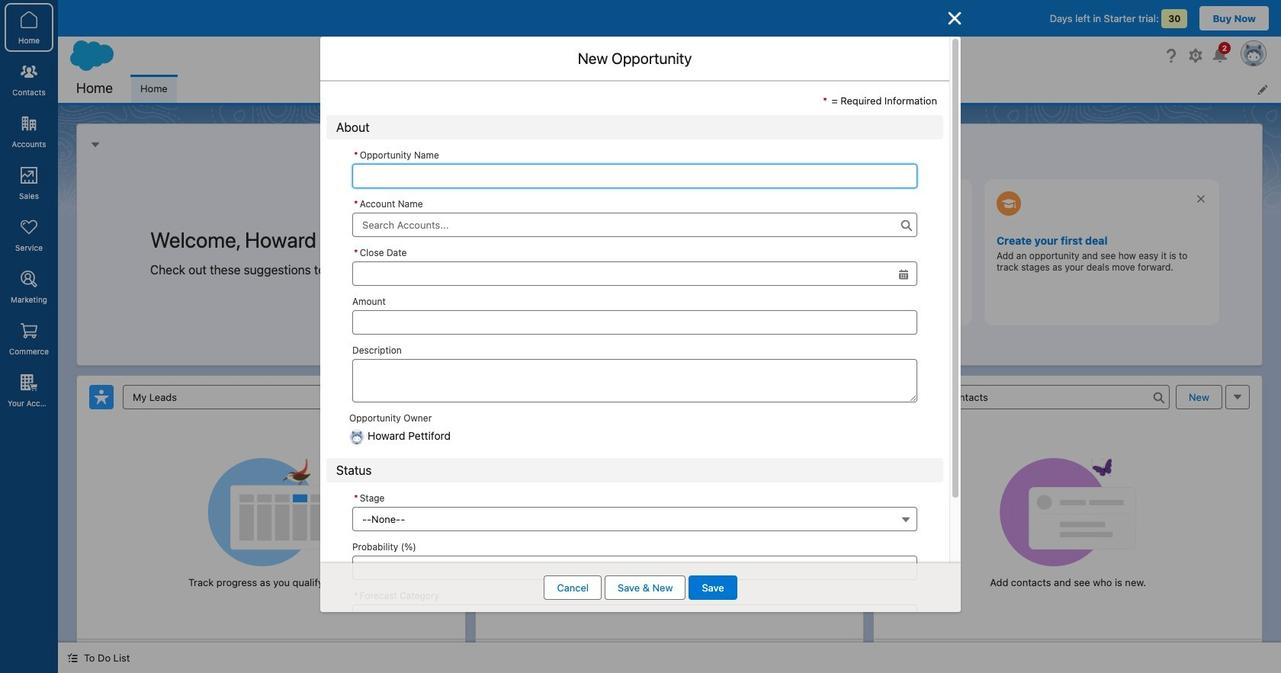 Task type: describe. For each thing, give the bounding box(es) containing it.
text default image
[[67, 653, 78, 664]]

Search Accounts... text field
[[352, 212, 917, 237]]



Task type: vqa. For each thing, say whether or not it's contained in the screenshot.
SEARCH ACCOUNTS... text field
yes



Task type: locate. For each thing, give the bounding box(es) containing it.
None text field
[[352, 310, 917, 334], [352, 359, 917, 402], [352, 556, 917, 581], [352, 310, 917, 334], [352, 359, 917, 402], [352, 556, 917, 581]]

group
[[352, 243, 917, 286]]

None text field
[[352, 164, 917, 188], [352, 261, 917, 286], [352, 164, 917, 188], [352, 261, 917, 286]]

inverse image
[[946, 9, 964, 27]]

Stage - Current Selection: --None-- button
[[352, 507, 917, 532]]

list
[[131, 75, 1281, 103]]



